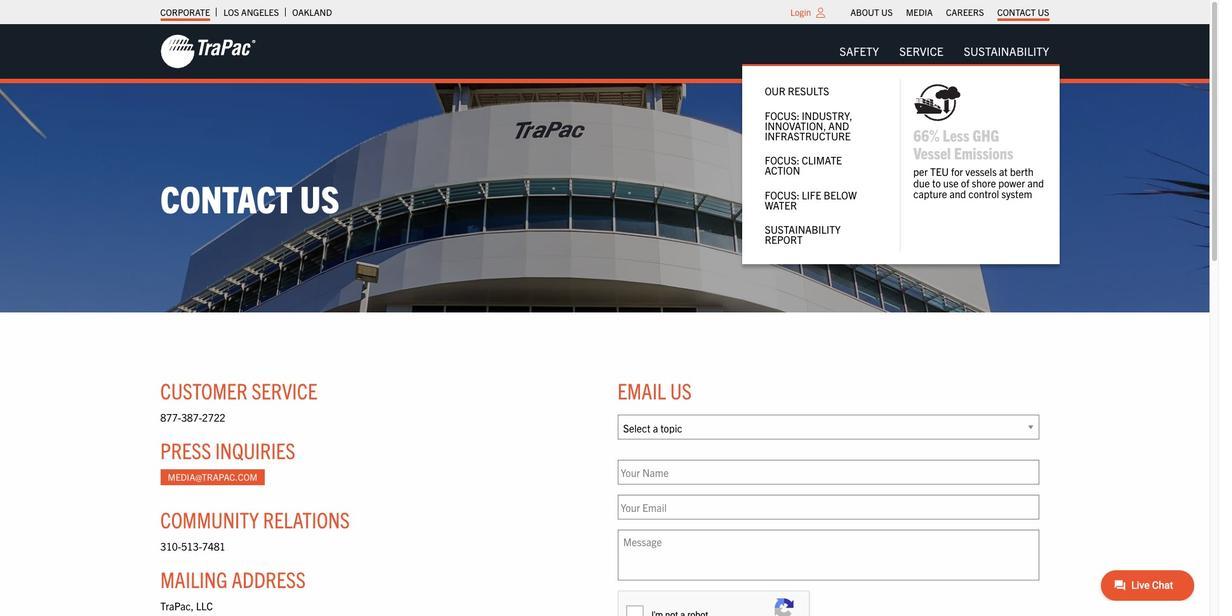 Task type: vqa. For each thing, say whether or not it's contained in the screenshot.
About
yes



Task type: describe. For each thing, give the bounding box(es) containing it.
relations
[[263, 506, 350, 533]]

of
[[961, 176, 970, 189]]

email
[[618, 377, 666, 404]]

los
[[223, 6, 239, 18]]

community
[[160, 506, 259, 533]]

sustainability report
[[765, 223, 841, 246]]

industry,
[[802, 109, 853, 122]]

login
[[791, 6, 811, 18]]

media@trapac.com
[[168, 472, 257, 483]]

angeles
[[241, 6, 279, 18]]

menu bar containing 66% less ghg
[[742, 39, 1060, 264]]

1 vertical spatial contact us
[[160, 174, 339, 221]]

due
[[914, 176, 930, 189]]

press
[[160, 436, 211, 464]]

corporate link
[[160, 3, 210, 21]]

power
[[999, 176, 1025, 189]]

focus: climate action link
[[755, 148, 887, 182]]

1 horizontal spatial and
[[1028, 176, 1044, 189]]

focus: life below water link
[[755, 182, 887, 217]]

for
[[951, 165, 963, 178]]

login link
[[791, 6, 811, 18]]

about
[[851, 6, 880, 18]]

1 horizontal spatial contact us
[[998, 6, 1050, 18]]

to
[[933, 176, 941, 189]]

careers link
[[946, 3, 984, 21]]

infrastructure
[[765, 129, 851, 142]]

teu
[[930, 165, 949, 178]]

below
[[824, 188, 857, 201]]

sustainability report link
[[755, 217, 887, 252]]

7481
[[202, 540, 225, 553]]

safety link
[[830, 39, 890, 64]]

us inside about us link
[[882, 6, 893, 18]]

310-513-7481
[[160, 540, 225, 553]]

about us
[[851, 6, 893, 18]]

our
[[765, 85, 786, 97]]

Your Email text field
[[618, 495, 1039, 520]]

focus: for focus: industry, innovation, and infrastructure
[[765, 109, 800, 122]]

us inside contact us "link"
[[1038, 6, 1050, 18]]

877-
[[160, 411, 181, 424]]

berth
[[1010, 165, 1034, 178]]

sustainability
[[964, 44, 1050, 58]]

focus: industry, innovation, and infrastructure link
[[755, 103, 887, 148]]

system
[[1002, 188, 1033, 200]]

light image
[[816, 8, 825, 18]]

press inquiries
[[160, 436, 295, 464]]

trapac,
[[160, 600, 194, 612]]

oakland link
[[292, 3, 332, 21]]

our results link
[[755, 79, 887, 103]]

and
[[829, 119, 849, 132]]

media
[[906, 6, 933, 18]]

media link
[[906, 3, 933, 21]]

innovation,
[[765, 119, 826, 132]]

at
[[999, 165, 1008, 178]]

results
[[788, 85, 830, 97]]

66% less ghg vessel emissions per teu for vessels at berth due to use of shore power and capture and control system
[[914, 125, 1044, 200]]

llc
[[196, 600, 213, 612]]

310-
[[160, 540, 181, 553]]

our results
[[765, 85, 830, 97]]

menu bar containing about us
[[844, 3, 1056, 21]]

877-387-2722
[[160, 411, 225, 424]]

387-
[[181, 411, 202, 424]]

1 horizontal spatial service
[[900, 44, 944, 58]]

report
[[765, 233, 803, 246]]

action
[[765, 164, 800, 177]]

safety
[[840, 44, 879, 58]]

mailing address
[[160, 565, 306, 593]]

focus: for focus: climate action
[[765, 154, 800, 166]]



Task type: locate. For each thing, give the bounding box(es) containing it.
and down for at top
[[950, 188, 966, 200]]

66%
[[914, 125, 940, 145]]

climate
[[802, 154, 842, 166]]

1 focus: from the top
[[765, 109, 800, 122]]

corporate image
[[160, 34, 256, 69]]

los angeles link
[[223, 3, 279, 21]]

customer service
[[160, 377, 317, 404]]

0 vertical spatial contact us
[[998, 6, 1050, 18]]

about us link
[[851, 3, 893, 21]]

2722
[[202, 411, 225, 424]]

0 horizontal spatial service
[[252, 377, 317, 404]]

corporate
[[160, 6, 210, 18]]

contact us
[[998, 6, 1050, 18], [160, 174, 339, 221]]

focus: down infrastructure
[[765, 154, 800, 166]]

menu
[[742, 64, 1060, 264]]

careers
[[946, 6, 984, 18]]

email us
[[618, 377, 692, 404]]

Message text field
[[618, 530, 1039, 581]]

ghg
[[973, 125, 999, 145]]

menu item containing 66% less ghg
[[914, 79, 1047, 200]]

focus: life below water
[[765, 188, 857, 211]]

life
[[802, 188, 822, 201]]

Your Name text field
[[618, 460, 1039, 485]]

focus: down action
[[765, 188, 800, 201]]

1 vertical spatial contact
[[160, 174, 293, 221]]

513-
[[181, 540, 202, 553]]

focus:
[[765, 109, 800, 122], [765, 154, 800, 166], [765, 188, 800, 201]]

service link
[[890, 39, 954, 64]]

community relations
[[160, 506, 350, 533]]

1 horizontal spatial contact
[[998, 6, 1036, 18]]

focus: climate action
[[765, 154, 842, 177]]

focus: inside focus: life below water
[[765, 188, 800, 201]]

per
[[914, 165, 928, 178]]

trapac, llc
[[160, 600, 213, 612]]

1 vertical spatial service
[[252, 377, 317, 404]]

los angeles
[[223, 6, 279, 18]]

sustainability
[[765, 223, 841, 236]]

0 horizontal spatial contact us
[[160, 174, 339, 221]]

and right power at the top
[[1028, 176, 1044, 189]]

0 horizontal spatial and
[[950, 188, 966, 200]]

use
[[944, 176, 959, 189]]

0 horizontal spatial contact
[[160, 174, 293, 221]]

us
[[882, 6, 893, 18], [1038, 6, 1050, 18], [300, 174, 339, 221], [670, 377, 692, 404]]

media@trapac.com link
[[160, 469, 265, 485]]

focus: down our
[[765, 109, 800, 122]]

3 focus: from the top
[[765, 188, 800, 201]]

mailing
[[160, 565, 228, 593]]

1 vertical spatial focus:
[[765, 154, 800, 166]]

menu item
[[914, 79, 1047, 200]]

water
[[765, 198, 797, 211]]

1 vertical spatial menu bar
[[742, 39, 1060, 264]]

focus: for focus: life below water
[[765, 188, 800, 201]]

menu containing 66% less ghg
[[742, 64, 1060, 264]]

0 vertical spatial focus:
[[765, 109, 800, 122]]

contact us link
[[998, 3, 1050, 21]]

focus: industry, innovation, and infrastructure
[[765, 109, 853, 142]]

menu item inside menu
[[914, 79, 1047, 200]]

vessel
[[914, 142, 951, 162]]

menu bar
[[844, 3, 1056, 21], [742, 39, 1060, 264]]

customer
[[160, 377, 248, 404]]

contact inside "link"
[[998, 6, 1036, 18]]

sustainability menu item
[[742, 39, 1060, 264]]

focus: inside focus: climate action
[[765, 154, 800, 166]]

control
[[969, 188, 999, 200]]

address
[[232, 565, 306, 593]]

contact
[[998, 6, 1036, 18], [160, 174, 293, 221]]

sustainability link
[[954, 39, 1060, 64]]

vessels
[[966, 165, 997, 178]]

focus: inside focus: industry, innovation, and infrastructure
[[765, 109, 800, 122]]

0 vertical spatial menu bar
[[844, 3, 1056, 21]]

2 vertical spatial focus:
[[765, 188, 800, 201]]

shore
[[972, 176, 996, 189]]

2 focus: from the top
[[765, 154, 800, 166]]

service
[[900, 44, 944, 58], [252, 377, 317, 404]]

capture
[[914, 188, 948, 200]]

0 vertical spatial contact
[[998, 6, 1036, 18]]

emissions
[[954, 142, 1014, 162]]

and
[[1028, 176, 1044, 189], [950, 188, 966, 200]]

inquiries
[[215, 436, 295, 464]]

less
[[943, 125, 970, 145]]

0 vertical spatial service
[[900, 44, 944, 58]]

oakland
[[292, 6, 332, 18]]



